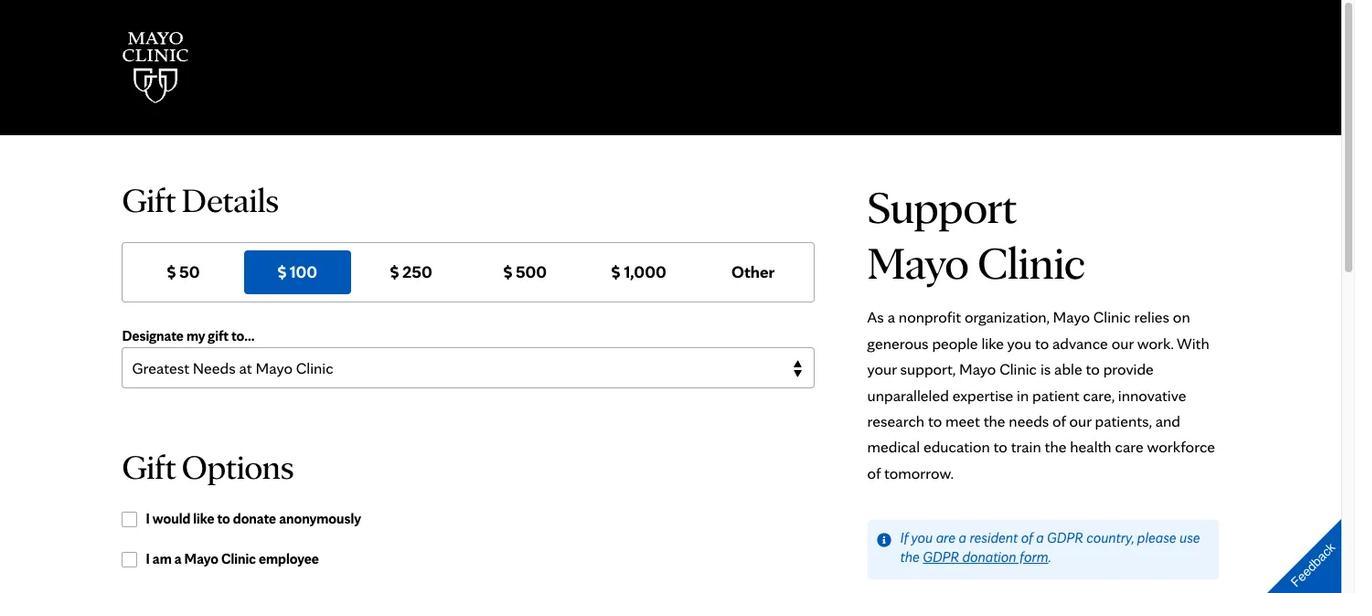 Task type: locate. For each thing, give the bounding box(es) containing it.
mayo right am
[[184, 551, 218, 568]]

clinic
[[1094, 307, 1131, 327], [1000, 360, 1037, 379], [221, 551, 256, 568]]

clinic left relies
[[1094, 307, 1131, 327]]

dollar sign image
[[167, 266, 176, 280], [278, 266, 286, 280], [504, 266, 512, 280]]

1 vertical spatial gift
[[122, 446, 176, 487]]

and
[[1156, 412, 1181, 431]]

dollar sign image left 50
[[167, 266, 176, 280]]

you
[[1007, 333, 1032, 353], [911, 530, 933, 547]]

info circle image
[[877, 533, 891, 548]]

0 vertical spatial like
[[982, 333, 1004, 353]]

of down medical
[[867, 464, 881, 483]]

of
[[1053, 412, 1066, 431], [867, 464, 881, 483], [1021, 530, 1033, 547]]

dollar sign image left 1,000
[[612, 266, 620, 280]]

1 vertical spatial i
[[146, 551, 150, 568]]

gift
[[208, 327, 229, 344]]

dollar sign image for 250
[[391, 266, 399, 280]]

0 vertical spatial gift
[[122, 179, 176, 220]]

2 i from the top
[[146, 551, 150, 568]]

gift details
[[122, 179, 279, 220]]

dollar sign image left 250
[[391, 266, 399, 280]]

our
[[1112, 333, 1134, 353], [1070, 412, 1092, 431]]

advance
[[1053, 333, 1108, 353]]

to left "meet"
[[928, 412, 942, 431]]

clinic down i would like to donate anonymously
[[221, 551, 256, 568]]

like down organization,
[[982, 333, 1004, 353]]

mayo
[[1053, 307, 1090, 327], [959, 360, 996, 379], [184, 551, 218, 568]]

dollar sign image left 500
[[504, 266, 512, 280]]

a right as
[[888, 307, 895, 327]]

resident
[[970, 530, 1018, 547]]

to
[[1035, 333, 1049, 353], [1086, 360, 1100, 379], [928, 412, 942, 431], [994, 438, 1008, 457], [217, 510, 230, 527]]

1 horizontal spatial dollar sign image
[[612, 266, 620, 280]]

gdpr
[[1047, 530, 1083, 547], [923, 549, 959, 566]]

the down expertise
[[984, 412, 1006, 431]]

like
[[982, 333, 1004, 353], [193, 510, 214, 527]]

2 dollar sign image from the left
[[278, 266, 286, 280]]

to left train at the right bottom of page
[[994, 438, 1008, 457]]

0 vertical spatial mayo
[[1053, 307, 1090, 327]]

other
[[732, 262, 775, 283]]

designate my gift to...
[[122, 327, 255, 344]]

the right train at the right bottom of page
[[1045, 438, 1067, 457]]

gift up would
[[122, 446, 176, 487]]

0 horizontal spatial mayo
[[184, 551, 218, 568]]

0 horizontal spatial the
[[900, 549, 920, 566]]

train
[[1011, 438, 1041, 457]]

2 horizontal spatial of
[[1053, 412, 1066, 431]]

i for i am a mayo clinic employee
[[146, 551, 150, 568]]

1 gift from the top
[[122, 179, 176, 220]]

of up form
[[1021, 530, 1033, 547]]

a
[[888, 307, 895, 327], [959, 530, 967, 547], [1036, 530, 1044, 547], [174, 551, 182, 568]]

1 vertical spatial clinic
[[1000, 360, 1037, 379]]

clinic up in
[[1000, 360, 1037, 379]]

1 dollar sign image from the left
[[391, 266, 399, 280]]

people
[[932, 333, 978, 353]]

patient
[[1033, 386, 1080, 405]]

i left am
[[146, 551, 150, 568]]

1 horizontal spatial gdpr
[[1047, 530, 1083, 547]]

1 vertical spatial of
[[867, 464, 881, 483]]

gift options
[[122, 446, 294, 487]]

.
[[1049, 549, 1052, 566]]

0 vertical spatial gdpr
[[1047, 530, 1083, 547]]

needs
[[1009, 412, 1049, 431]]

your
[[867, 360, 897, 379]]

100
[[290, 262, 317, 283]]

1 vertical spatial our
[[1070, 412, 1092, 431]]

a right are
[[959, 530, 967, 547]]

on
[[1173, 307, 1190, 327]]

research
[[867, 412, 925, 431]]

0 vertical spatial clinic
[[1094, 307, 1131, 327]]

designate
[[122, 327, 184, 344]]

like right would
[[193, 510, 214, 527]]

1 vertical spatial you
[[911, 530, 933, 547]]

dollar sign image for 100
[[278, 266, 286, 280]]

2 dollar sign image from the left
[[612, 266, 620, 280]]

support mayo clinic
[[867, 179, 1085, 290]]

of down the patient
[[1053, 412, 1066, 431]]

dollar sign image
[[391, 266, 399, 280], [612, 266, 620, 280]]

i
[[146, 510, 150, 527], [146, 551, 150, 568]]

gift left details on the top of page
[[122, 179, 176, 220]]

would
[[153, 510, 190, 527]]

0 vertical spatial the
[[984, 412, 1006, 431]]

0 horizontal spatial our
[[1070, 412, 1092, 431]]

i left would
[[146, 510, 150, 527]]

gift
[[122, 179, 176, 220], [122, 446, 176, 487]]

gdpr inside 'if you are a resident of a gdpr country, please use the'
[[1047, 530, 1083, 547]]

1 dollar sign image from the left
[[167, 266, 176, 280]]

2 vertical spatial of
[[1021, 530, 1033, 547]]

you inside the "as a nonprofit organization, mayo clinic relies on generous people like you to advance our work. with your support, mayo clinic is able to provide unparalleled expertise in patient care, innovative research to meet the needs of our patients, and medical education to train the health care workforce of tomorrow."
[[1007, 333, 1032, 353]]

our up provide
[[1112, 333, 1134, 353]]

0 horizontal spatial gdpr
[[923, 549, 959, 566]]

mayo up advance
[[1053, 307, 1090, 327]]

1 vertical spatial gdpr
[[923, 549, 959, 566]]

1 horizontal spatial our
[[1112, 333, 1134, 353]]

medical
[[867, 438, 920, 457]]

mayo clinic logo image
[[122, 32, 188, 103]]

2 vertical spatial mayo
[[184, 551, 218, 568]]

2 gift from the top
[[122, 446, 176, 487]]

provide
[[1103, 360, 1154, 379]]

gdpr down are
[[923, 549, 959, 566]]

with
[[1177, 333, 1210, 353]]

dollar sign image left 100
[[278, 266, 286, 280]]

3 dollar sign image from the left
[[504, 266, 512, 280]]

form
[[1020, 549, 1049, 566]]

options
[[182, 446, 294, 487]]

our up health
[[1070, 412, 1092, 431]]

patients,
[[1095, 412, 1152, 431]]

0 horizontal spatial dollar sign image
[[391, 266, 399, 280]]

2 horizontal spatial dollar sign image
[[504, 266, 512, 280]]

1 horizontal spatial like
[[982, 333, 1004, 353]]

expertise
[[953, 386, 1014, 405]]

unparalleled
[[867, 386, 949, 405]]

gdpr up "."
[[1047, 530, 1083, 547]]

care
[[1115, 438, 1144, 457]]

2 horizontal spatial mayo
[[1053, 307, 1090, 327]]

1 horizontal spatial of
[[1021, 530, 1033, 547]]

the inside 'if you are a resident of a gdpr country, please use the'
[[900, 549, 920, 566]]

1 vertical spatial the
[[1045, 438, 1067, 457]]

my
[[186, 327, 205, 344]]

nonprofit
[[899, 307, 961, 327]]

1 vertical spatial mayo
[[959, 360, 996, 379]]

mayo up expertise
[[959, 360, 996, 379]]

the down if
[[900, 549, 920, 566]]

2 horizontal spatial the
[[1045, 438, 1067, 457]]

you down organization,
[[1007, 333, 1032, 353]]

2 vertical spatial clinic
[[221, 551, 256, 568]]

you right if
[[911, 530, 933, 547]]

the
[[984, 412, 1006, 431], [1045, 438, 1067, 457], [900, 549, 920, 566]]

like inside the "as a nonprofit organization, mayo clinic relies on generous people like you to advance our work. with your support, mayo clinic is able to provide unparalleled expertise in patient care, innovative research to meet the needs of our patients, and medical education to train the health care workforce of tomorrow."
[[982, 333, 1004, 353]]

1 i from the top
[[146, 510, 150, 527]]

0 vertical spatial our
[[1112, 333, 1134, 353]]

0 horizontal spatial like
[[193, 510, 214, 527]]

0 vertical spatial i
[[146, 510, 150, 527]]

0 vertical spatial you
[[1007, 333, 1032, 353]]

2 vertical spatial the
[[900, 549, 920, 566]]

0 horizontal spatial clinic
[[221, 551, 256, 568]]

1 horizontal spatial the
[[984, 412, 1006, 431]]

0 horizontal spatial dollar sign image
[[167, 266, 176, 280]]

to right able
[[1086, 360, 1100, 379]]

1 horizontal spatial dollar sign image
[[278, 266, 286, 280]]

1 horizontal spatial you
[[1007, 333, 1032, 353]]

0 horizontal spatial you
[[911, 530, 933, 547]]



Task type: describe. For each thing, give the bounding box(es) containing it.
support,
[[900, 360, 956, 379]]

gift for gift options
[[122, 446, 176, 487]]

to up is
[[1035, 333, 1049, 353]]

dollar sign image for 1,000
[[612, 266, 620, 280]]

to left donate
[[217, 510, 230, 527]]

250
[[402, 262, 432, 283]]

feedback
[[1288, 540, 1338, 590]]

a inside the "as a nonprofit organization, mayo clinic relies on generous people like you to advance our work. with your support, mayo clinic is able to provide unparalleled expertise in patient care, innovative research to meet the needs of our patients, and medical education to train the health care workforce of tomorrow."
[[888, 307, 895, 327]]

care,
[[1083, 386, 1115, 405]]

gift for gift details
[[122, 179, 176, 220]]

employee
[[259, 551, 319, 568]]

tomorrow.
[[884, 464, 954, 483]]

i for i would like to donate anonymously
[[146, 510, 150, 527]]

please
[[1138, 530, 1177, 547]]

gdpr donation form .
[[923, 549, 1052, 566]]

1 vertical spatial like
[[193, 510, 214, 527]]

is
[[1041, 360, 1051, 379]]

country,
[[1087, 530, 1134, 547]]

of inside 'if you are a resident of a gdpr country, please use the'
[[1021, 530, 1033, 547]]

a right am
[[174, 551, 182, 568]]

500
[[516, 262, 547, 283]]

work.
[[1137, 333, 1174, 353]]

a up form
[[1036, 530, 1044, 547]]

to...
[[231, 327, 255, 344]]

dollar sign image for 500
[[504, 266, 512, 280]]

0 horizontal spatial of
[[867, 464, 881, 483]]

50
[[179, 262, 200, 283]]

details
[[182, 179, 279, 220]]

are
[[936, 530, 956, 547]]

1 horizontal spatial mayo
[[959, 360, 996, 379]]

in
[[1017, 386, 1029, 405]]

health
[[1070, 438, 1112, 457]]

anonymously
[[279, 510, 361, 527]]

as
[[867, 307, 884, 327]]

i am a mayo clinic employee
[[146, 551, 319, 568]]

use
[[1180, 530, 1200, 547]]

am
[[153, 551, 172, 568]]

if you are a resident of a gdpr country, please use the
[[900, 530, 1200, 566]]

mayo clinic
[[867, 235, 1085, 290]]

2 horizontal spatial clinic
[[1094, 307, 1131, 327]]

support
[[867, 179, 1017, 234]]

education
[[924, 438, 990, 457]]

if
[[900, 530, 908, 547]]

you inside 'if you are a resident of a gdpr country, please use the'
[[911, 530, 933, 547]]

1,000
[[624, 262, 666, 283]]

1 horizontal spatial clinic
[[1000, 360, 1037, 379]]

as a nonprofit organization, mayo clinic relies on generous people like you to advance our work. with your support, mayo clinic is able to provide unparalleled expertise in patient care, innovative research to meet the needs of our patients, and medical education to train the health care workforce of tomorrow.
[[867, 307, 1215, 483]]

dollar sign image for 50
[[167, 266, 176, 280]]

donation
[[962, 549, 1017, 566]]

feedback button
[[1252, 504, 1355, 594]]

able
[[1055, 360, 1083, 379]]

innovative
[[1118, 386, 1186, 405]]

donate
[[233, 510, 276, 527]]

generous
[[867, 333, 929, 353]]

workforce
[[1147, 438, 1215, 457]]

meet
[[946, 412, 980, 431]]

relies
[[1134, 307, 1170, 327]]

i would like to donate anonymously
[[146, 510, 361, 527]]

0 vertical spatial of
[[1053, 412, 1066, 431]]

organization,
[[965, 307, 1050, 327]]

gdpr donation form link
[[923, 549, 1049, 566]]



Task type: vqa. For each thing, say whether or not it's contained in the screenshot.
Make
no



